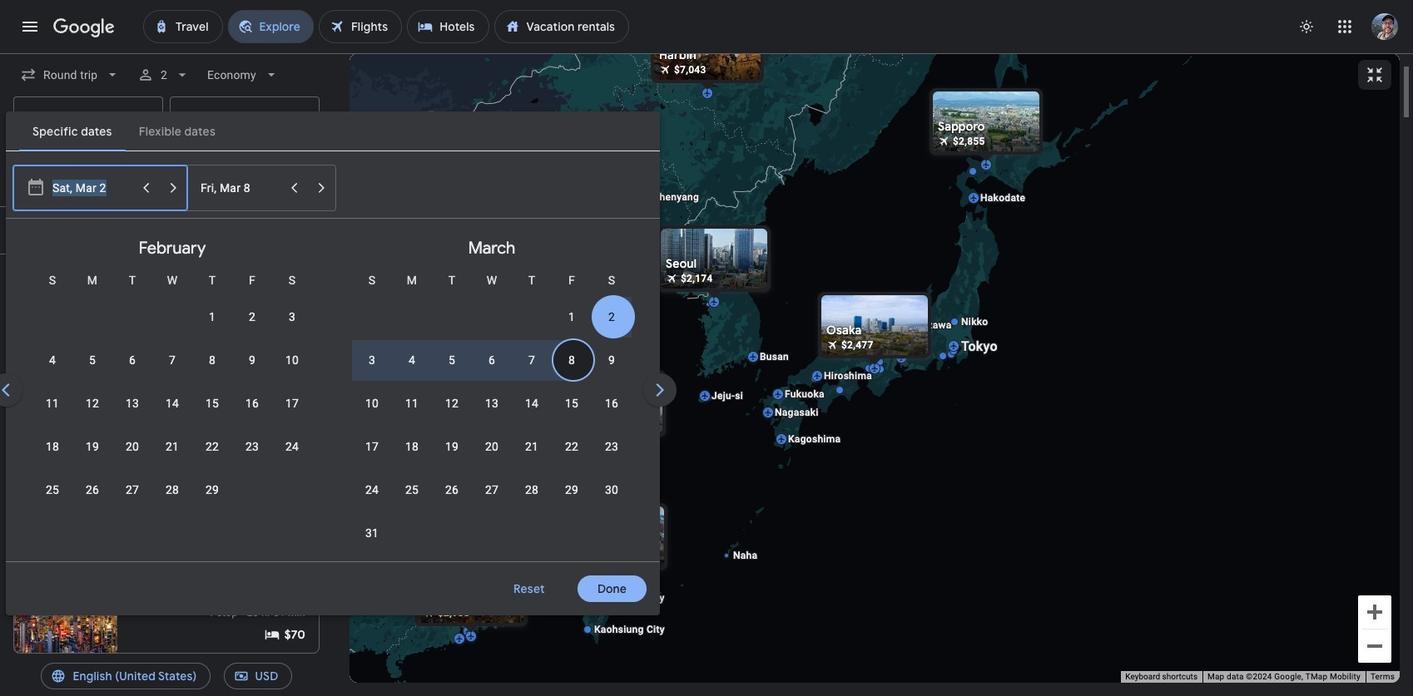 Task type: describe. For each thing, give the bounding box(es) containing it.
row up wed, feb 14 element
[[32, 339, 312, 382]]

7045 US dollars text field
[[440, 432, 472, 443]]

thu, mar 21 element
[[525, 439, 539, 455]]

mon, mar 11 element
[[405, 395, 419, 412]]

tue, mar 5 element
[[449, 352, 455, 369]]

2855 US dollars text field
[[953, 135, 985, 147]]

thu, mar 14 element
[[525, 395, 539, 412]]

row up wed, feb 21 element at the bottom of page
[[32, 382, 312, 425]]

view smaller map image
[[1365, 65, 1385, 85]]

previous image
[[0, 370, 26, 410]]

fri, mar 1 element
[[569, 309, 575, 325]]

row up wed, mar 20 element
[[352, 382, 632, 425]]

change appearance image
[[1287, 7, 1327, 47]]

mon, feb 19 element
[[86, 439, 99, 455]]

fri, feb 23 element
[[246, 439, 259, 455]]

sat, mar 2, departure date. element
[[608, 309, 615, 325]]

fri, feb 9 element
[[249, 352, 256, 369]]

wed, feb 21 element
[[166, 439, 179, 455]]

4280 US dollars text field
[[480, 215, 512, 227]]

mon, mar 25 element
[[405, 482, 419, 499]]

sun, feb 11 element
[[46, 395, 59, 412]]

main menu image
[[20, 17, 40, 37]]

2477 US dollars text field
[[842, 339, 874, 351]]

sat, feb 3 element
[[289, 309, 296, 325]]

sun, mar 10 element
[[365, 395, 379, 412]]

1 row group from the left
[[12, 226, 332, 555]]

sat, mar 16 element
[[605, 395, 619, 412]]

row up sat, mar 9 element
[[552, 289, 632, 339]]

Return text field
[[201, 166, 280, 211]]

7043 US dollars text field
[[674, 64, 706, 75]]

mon, mar 18 element
[[405, 439, 419, 455]]

grid inside filters form
[[12, 226, 971, 572]]

sun, feb 4 element
[[49, 352, 56, 369]]

sun, feb 25 element
[[46, 482, 59, 499]]

mon, feb 5 element
[[89, 352, 96, 369]]

thu, feb 29 element
[[206, 482, 219, 499]]

sat, mar 9 element
[[608, 352, 615, 369]]

thu, feb 22 element
[[206, 439, 219, 455]]

tue, mar 19 element
[[445, 439, 459, 455]]

mon, feb 26 element
[[86, 482, 99, 499]]

fri, mar 22 element
[[565, 439, 579, 455]]

wed, mar 20 element
[[485, 439, 499, 455]]



Task type: vqa. For each thing, say whether or not it's contained in the screenshot.
Add within the 'link'
no



Task type: locate. For each thing, give the bounding box(es) containing it.
row up wed, feb 28 element
[[32, 425, 312, 469]]

tue, feb 6 element
[[129, 352, 136, 369]]

70 US dollars text field
[[284, 627, 306, 643]]

row group
[[12, 226, 332, 555], [332, 226, 652, 555], [652, 226, 971, 555]]

fri, mar 15 element
[[565, 395, 579, 412]]

2477 US dollars text field
[[268, 343, 305, 360]]

thu, feb 15 element
[[206, 395, 219, 412]]

tue, feb 13 element
[[126, 395, 139, 412]]

thu, feb 1 element
[[209, 309, 216, 325]]

wed, mar 13 element
[[485, 395, 499, 412]]

sat, feb 10 element
[[285, 352, 299, 369]]

tue, feb 20 element
[[126, 439, 139, 455]]

filters form
[[0, 53, 971, 616]]

Departure text field
[[52, 166, 132, 211]]

loading results progress bar
[[0, 53, 1413, 57]]

map region
[[350, 53, 1400, 683]]

sun, mar 24 element
[[365, 482, 379, 499]]

tue, mar 12 element
[[445, 395, 459, 412]]

5187 US dollars text field
[[339, 349, 371, 361]]

row down wed, mar 20 element
[[352, 469, 632, 512]]

grid
[[12, 226, 971, 572]]

wed, feb 7 element
[[169, 352, 176, 369]]

None field
[[13, 60, 128, 90], [201, 60, 286, 90], [13, 60, 128, 90], [201, 60, 286, 90]]

fri, mar 8, return date. element
[[569, 352, 575, 369]]

wed, feb 14 element
[[166, 395, 179, 412]]

thu, mar 7 element
[[529, 352, 535, 369]]

tue, mar 26 element
[[445, 482, 459, 499]]

mon, feb 12 element
[[86, 395, 99, 412]]

row down tue, feb 20 element
[[32, 469, 232, 512]]

Return text field
[[179, 154, 262, 199]]

wed, mar 6 element
[[489, 352, 495, 369]]

sun, mar 31 element
[[365, 525, 379, 542]]

2174 US dollars text field
[[681, 273, 713, 284]]

2933 US dollars text field
[[438, 607, 470, 619]]

sun, mar 17 element
[[365, 439, 379, 455]]

row
[[192, 289, 312, 339], [552, 289, 632, 339], [32, 339, 312, 382], [352, 339, 632, 382], [32, 382, 312, 425], [352, 382, 632, 425], [32, 425, 312, 469], [352, 425, 632, 469], [32, 469, 232, 512], [352, 469, 632, 512]]

sun, feb 18 element
[[46, 439, 59, 455]]

mon, mar 4 element
[[409, 352, 415, 369]]

sat, mar 30 element
[[605, 482, 619, 499]]

wed, feb 28 element
[[166, 482, 179, 499]]

fri, feb 16 element
[[246, 395, 259, 412]]

sun, mar 3 element
[[369, 352, 375, 369]]

tue, feb 27 element
[[126, 482, 139, 499]]

sat, feb 24 element
[[285, 439, 299, 455]]

fri, mar 29 element
[[565, 482, 579, 499]]

row down wed, mar 13 element
[[352, 425, 632, 469]]

3 row group from the left
[[652, 226, 971, 555]]

sat, mar 23 element
[[605, 439, 619, 455]]

58 US dollars text field
[[284, 380, 305, 396]]

2 row group from the left
[[332, 226, 652, 555]]

row up wed, mar 13 element
[[352, 339, 632, 382]]

thu, feb 8 element
[[209, 352, 216, 369]]

thu, mar 28 element
[[525, 482, 539, 499]]

next image
[[640, 370, 680, 410]]

wed, mar 27 element
[[485, 482, 499, 499]]

row up fri, feb 9 element
[[192, 289, 312, 339]]

fri, feb 2 element
[[249, 309, 256, 325]]

Departure text field
[[53, 154, 130, 199]]

sat, feb 17 element
[[285, 395, 299, 412]]



